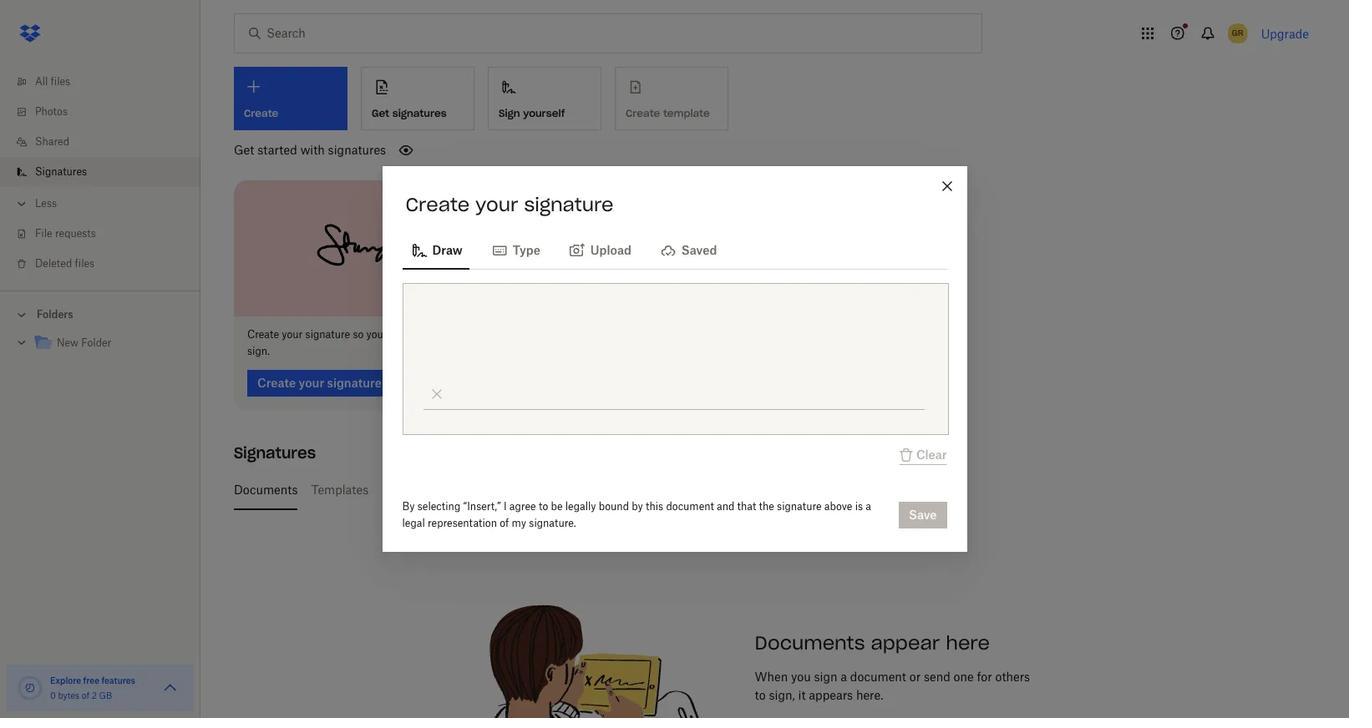 Task type: describe. For each thing, give the bounding box(es) containing it.
get for get signatures
[[372, 107, 389, 119]]

file requests link
[[13, 219, 200, 249]]

you
[[791, 670, 811, 684]]

appear
[[871, 631, 940, 655]]

all files
[[35, 75, 70, 88]]

sign
[[499, 107, 520, 119]]

deleted files link
[[13, 249, 200, 279]]

tab list containing documents
[[234, 470, 1316, 510]]

with
[[300, 143, 325, 157]]

to inside when you sign a document or send one for others to sign, it appears here.
[[755, 688, 766, 702]]

explore
[[50, 676, 81, 686]]

signatures inside list item
[[35, 165, 87, 178]]

signatures inside 'button'
[[392, 107, 447, 119]]

when
[[755, 670, 788, 684]]

here
[[946, 631, 990, 655]]

deleted files
[[35, 257, 94, 270]]

and
[[717, 500, 735, 513]]

all
[[35, 75, 48, 88]]

1 vertical spatial signatures
[[234, 443, 316, 462]]

sign yourself button
[[488, 67, 601, 130]]

create for create your signature
[[406, 193, 470, 216]]

type
[[513, 243, 540, 257]]

or
[[909, 670, 921, 684]]

a inside when you sign a document or send one for others to sign, it appears here.
[[841, 670, 847, 684]]

selecting
[[417, 500, 460, 513]]

started
[[257, 143, 297, 157]]

ready
[[432, 328, 458, 340]]

quota usage element
[[17, 675, 43, 702]]

new folder link
[[33, 332, 187, 355]]

your for create your signature
[[475, 193, 518, 216]]

draw
[[432, 243, 463, 257]]

my
[[512, 517, 526, 530]]

for
[[977, 670, 992, 684]]

get for get started with signatures
[[234, 143, 254, 157]]

signature inside by selecting "insert," i agree to be legally bound by this document and that the signature above is a legal representation of my signature.
[[777, 500, 822, 513]]

new
[[57, 337, 79, 349]]

"insert,"
[[463, 500, 501, 513]]

so
[[353, 328, 364, 340]]

you're
[[366, 328, 394, 340]]

of inside by selecting "insert," i agree to be legally bound by this document and that the signature above is a legal representation of my signature.
[[500, 517, 509, 530]]

create your signature
[[406, 193, 614, 216]]

it
[[798, 688, 806, 702]]

create your signature dialog
[[382, 166, 967, 552]]

one
[[954, 670, 974, 684]]

of inside explore free features 0 bytes of 2 gb
[[82, 691, 89, 701]]

bound
[[599, 500, 629, 513]]

all files link
[[13, 67, 200, 97]]

list containing all files
[[0, 57, 200, 291]]

sign,
[[769, 688, 795, 702]]

0
[[50, 691, 56, 701]]

documents for documents
[[234, 482, 298, 497]]

explore free features 0 bytes of 2 gb
[[50, 676, 135, 701]]

representation
[[428, 517, 497, 530]]

to inside by selecting "insert," i agree to be legally bound by this document and that the signature above is a legal representation of my signature.
[[539, 500, 548, 513]]

signature for create your signature so you're always ready to sign.
[[305, 328, 350, 340]]

here.
[[856, 688, 883, 702]]

sign.
[[247, 345, 270, 357]]

that
[[737, 500, 756, 513]]

signature for create your signature
[[524, 193, 614, 216]]

create for create your signature so you're always ready to sign.
[[247, 328, 279, 340]]

new folder
[[57, 337, 111, 349]]

get signatures
[[372, 107, 447, 119]]

photos
[[35, 105, 68, 118]]

bytes
[[58, 691, 79, 701]]



Task type: vqa. For each thing, say whether or not it's contained in the screenshot.
the one
yes



Task type: locate. For each thing, give the bounding box(es) containing it.
documents inside tab list
[[234, 482, 298, 497]]

0 horizontal spatial a
[[841, 670, 847, 684]]

to down 'when'
[[755, 688, 766, 702]]

upload
[[590, 243, 631, 257]]

create up sign.
[[247, 328, 279, 340]]

0 horizontal spatial create
[[247, 328, 279, 340]]

by
[[632, 500, 643, 513]]

others
[[995, 670, 1030, 684]]

file
[[35, 227, 52, 240]]

1 horizontal spatial signatures
[[234, 443, 316, 462]]

your left so
[[282, 328, 303, 340]]

create up draw
[[406, 193, 470, 216]]

sign
[[814, 670, 837, 684]]

to inside the create your signature so you're always ready to sign.
[[461, 328, 471, 340]]

signatures list item
[[0, 157, 200, 187]]

0 horizontal spatial files
[[51, 75, 70, 88]]

files for all files
[[51, 75, 70, 88]]

file requests
[[35, 227, 96, 240]]

1 horizontal spatial signature
[[524, 193, 614, 216]]

your for create your signature so you're always ready to sign.
[[282, 328, 303, 340]]

list
[[0, 57, 200, 291]]

always
[[397, 328, 429, 340]]

1 vertical spatial documents
[[755, 631, 865, 655]]

tab list containing draw
[[402, 230, 947, 270]]

get inside 'button'
[[372, 107, 389, 119]]

0 vertical spatial files
[[51, 75, 70, 88]]

files right deleted
[[75, 257, 94, 270]]

your up "type"
[[475, 193, 518, 216]]

create inside the create your signature so you're always ready to sign.
[[247, 328, 279, 340]]

0 vertical spatial documents
[[234, 482, 298, 497]]

to right ready
[[461, 328, 471, 340]]

signatures up documents tab
[[234, 443, 316, 462]]

your
[[475, 193, 518, 216], [282, 328, 303, 340]]

1 vertical spatial signatures
[[328, 143, 386, 157]]

create your signature so you're always ready to sign.
[[247, 328, 471, 357]]

legally
[[565, 500, 596, 513]]

signatures link
[[13, 157, 200, 187]]

0 vertical spatial create
[[406, 193, 470, 216]]

1 horizontal spatial create
[[406, 193, 470, 216]]

legal
[[402, 517, 425, 530]]

files
[[51, 75, 70, 88], [75, 257, 94, 270]]

2
[[92, 691, 97, 701]]

free
[[83, 676, 99, 686]]

a
[[866, 500, 871, 513], [841, 670, 847, 684]]

less
[[35, 197, 57, 210]]

get signatures button
[[361, 67, 474, 130]]

0 vertical spatial signatures
[[392, 107, 447, 119]]

be
[[551, 500, 563, 513]]

a inside by selecting "insert," i agree to be legally bound by this document and that the signature above is a legal representation of my signature.
[[866, 500, 871, 513]]

1 vertical spatial tab list
[[234, 470, 1316, 510]]

tab list inside create your signature dialog
[[402, 230, 947, 270]]

0 horizontal spatial get
[[234, 143, 254, 157]]

1 vertical spatial get
[[234, 143, 254, 157]]

signature right the
[[777, 500, 822, 513]]

signature inside the create your signature so you're always ready to sign.
[[305, 328, 350, 340]]

this
[[646, 500, 663, 513]]

1 horizontal spatial documents
[[755, 631, 865, 655]]

to
[[461, 328, 471, 340], [539, 500, 548, 513], [755, 688, 766, 702]]

0 vertical spatial document
[[666, 500, 714, 513]]

get
[[372, 107, 389, 119], [234, 143, 254, 157]]

1 horizontal spatial signatures
[[392, 107, 447, 119]]

templates
[[311, 482, 369, 497]]

0 vertical spatial tab list
[[402, 230, 947, 270]]

1 horizontal spatial to
[[539, 500, 548, 513]]

0 horizontal spatial to
[[461, 328, 471, 340]]

photos link
[[13, 97, 200, 127]]

yourself
[[523, 107, 565, 119]]

document right this
[[666, 500, 714, 513]]

a right sign at right
[[841, 670, 847, 684]]

1 horizontal spatial a
[[866, 500, 871, 513]]

2 vertical spatial to
[[755, 688, 766, 702]]

0 horizontal spatial document
[[666, 500, 714, 513]]

appears
[[809, 688, 853, 702]]

signatures
[[35, 165, 87, 178], [234, 443, 316, 462]]

get up get started with signatures
[[372, 107, 389, 119]]

signature.
[[529, 517, 576, 530]]

shared
[[35, 135, 69, 148]]

upgrade
[[1261, 26, 1309, 41]]

documents
[[234, 482, 298, 497], [755, 631, 865, 655]]

send
[[924, 670, 950, 684]]

0 vertical spatial signature
[[524, 193, 614, 216]]

is
[[855, 500, 863, 513]]

0 horizontal spatial your
[[282, 328, 303, 340]]

0 horizontal spatial signatures
[[328, 143, 386, 157]]

i
[[504, 500, 507, 513]]

documents left the templates
[[234, 482, 298, 497]]

1 vertical spatial to
[[539, 500, 548, 513]]

above
[[824, 500, 852, 513]]

0 vertical spatial to
[[461, 328, 471, 340]]

features
[[101, 676, 135, 686]]

of left my
[[500, 517, 509, 530]]

1 vertical spatial document
[[850, 670, 906, 684]]

when you sign a document or send one for others to sign, it appears here.
[[755, 670, 1030, 702]]

deleted
[[35, 257, 72, 270]]

by selecting "insert," i agree to be legally bound by this document and that the signature above is a legal representation of my signature.
[[402, 500, 871, 530]]

document
[[666, 500, 714, 513], [850, 670, 906, 684]]

dropbox image
[[13, 17, 47, 50]]

1 vertical spatial of
[[82, 691, 89, 701]]

1 horizontal spatial files
[[75, 257, 94, 270]]

0 horizontal spatial signature
[[305, 328, 350, 340]]

1 vertical spatial a
[[841, 670, 847, 684]]

templates tab
[[311, 470, 369, 510]]

signature
[[524, 193, 614, 216], [305, 328, 350, 340], [777, 500, 822, 513]]

your inside the create your signature so you're always ready to sign.
[[282, 328, 303, 340]]

0 vertical spatial your
[[475, 193, 518, 216]]

document inside when you sign a document or send one for others to sign, it appears here.
[[850, 670, 906, 684]]

0 horizontal spatial signatures
[[35, 165, 87, 178]]

folders
[[37, 308, 73, 321]]

0 horizontal spatial documents
[[234, 482, 298, 497]]

less image
[[13, 195, 30, 212]]

the
[[759, 500, 774, 513]]

folders button
[[0, 302, 200, 327]]

1 vertical spatial your
[[282, 328, 303, 340]]

signature left so
[[305, 328, 350, 340]]

documents appear here
[[755, 631, 990, 655]]

files right all
[[51, 75, 70, 88]]

to left be
[[539, 500, 548, 513]]

2 vertical spatial signature
[[777, 500, 822, 513]]

0 vertical spatial a
[[866, 500, 871, 513]]

2 horizontal spatial to
[[755, 688, 766, 702]]

1 horizontal spatial of
[[500, 517, 509, 530]]

shared link
[[13, 127, 200, 157]]

agree
[[509, 500, 536, 513]]

gb
[[99, 691, 112, 701]]

of left 2
[[82, 691, 89, 701]]

0 horizontal spatial of
[[82, 691, 89, 701]]

1 horizontal spatial your
[[475, 193, 518, 216]]

of
[[500, 517, 509, 530], [82, 691, 89, 701]]

your inside dialog
[[475, 193, 518, 216]]

signatures
[[392, 107, 447, 119], [328, 143, 386, 157]]

1 vertical spatial files
[[75, 257, 94, 270]]

0 vertical spatial of
[[500, 517, 509, 530]]

1 horizontal spatial document
[[850, 670, 906, 684]]

0 vertical spatial signatures
[[35, 165, 87, 178]]

create
[[406, 193, 470, 216], [247, 328, 279, 340]]

get started with signatures
[[234, 143, 386, 157]]

upgrade link
[[1261, 26, 1309, 41]]

document inside by selecting "insert," i agree to be legally bound by this document and that the signature above is a legal representation of my signature.
[[666, 500, 714, 513]]

signatures down shared
[[35, 165, 87, 178]]

documents up the you
[[755, 631, 865, 655]]

0 vertical spatial get
[[372, 107, 389, 119]]

create inside dialog
[[406, 193, 470, 216]]

signature up upload
[[524, 193, 614, 216]]

folder
[[81, 337, 111, 349]]

files for deleted files
[[75, 257, 94, 270]]

sign yourself
[[499, 107, 565, 119]]

get left started
[[234, 143, 254, 157]]

requests
[[55, 227, 96, 240]]

1 vertical spatial signature
[[305, 328, 350, 340]]

saved
[[682, 243, 717, 257]]

2 horizontal spatial signature
[[777, 500, 822, 513]]

by
[[402, 500, 415, 513]]

1 horizontal spatial get
[[372, 107, 389, 119]]

document up here.
[[850, 670, 906, 684]]

documents for documents appear here
[[755, 631, 865, 655]]

1 vertical spatial create
[[247, 328, 279, 340]]

a right is on the bottom
[[866, 500, 871, 513]]

tab list
[[402, 230, 947, 270], [234, 470, 1316, 510]]

documents tab
[[234, 470, 298, 510]]



